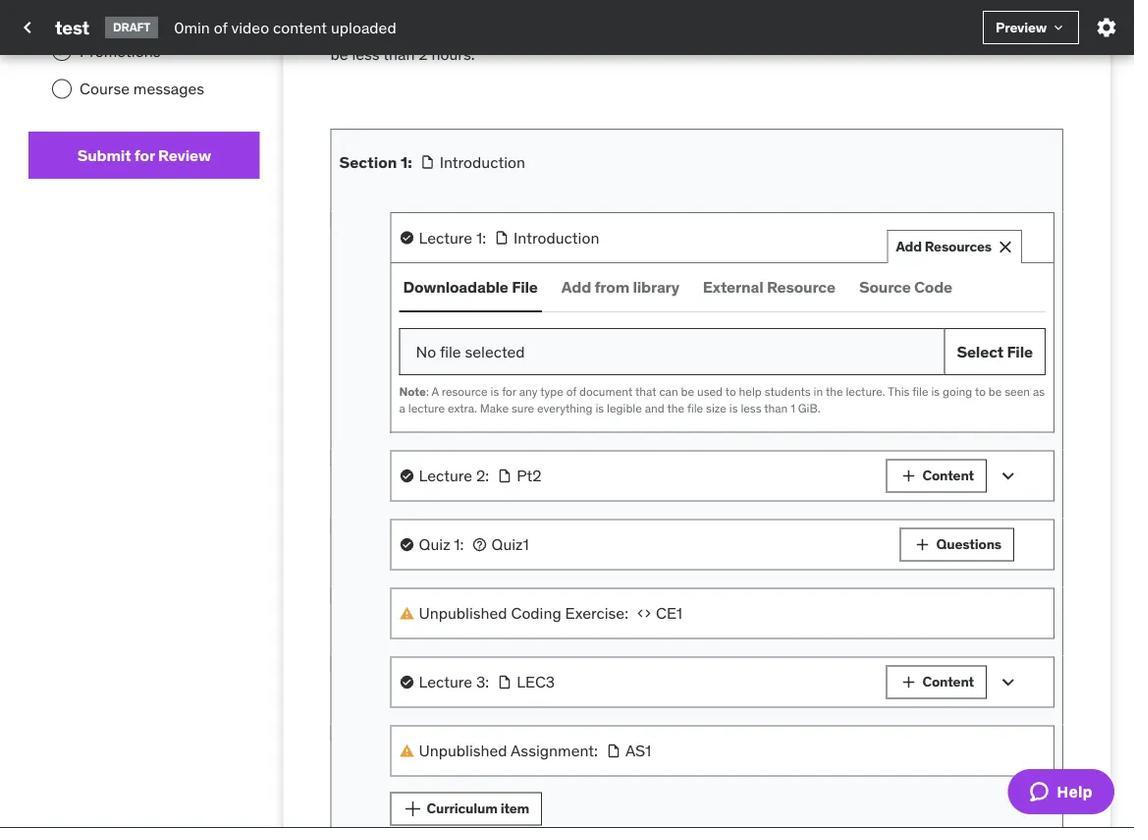 Task type: locate. For each thing, give the bounding box(es) containing it.
3 new curriculum item image from the top
[[328, 705, 356, 733]]

add inside button
[[562, 276, 591, 297]]

1
[[791, 400, 796, 415]]

content for lec3
[[923, 673, 975, 691]]

new curriculum item image
[[328, 430, 356, 458], [328, 499, 356, 526], [328, 705, 356, 733]]

completed image
[[54, 43, 70, 59]]

lecture left the 3:
[[419, 672, 473, 692]]

extra.
[[448, 400, 477, 415]]

sure
[[512, 400, 535, 415]]

lecture.
[[846, 384, 886, 399]]

1:
[[401, 152, 412, 172], [477, 227, 486, 247], [454, 534, 464, 554]]

used
[[698, 384, 723, 399]]

small image up questions button
[[899, 466, 919, 486]]

0 horizontal spatial of
[[214, 17, 228, 37]]

1 new curriculum item image from the top
[[328, 430, 356, 458]]

add up source code
[[896, 238, 922, 256]]

0 horizontal spatial file
[[512, 276, 538, 297]]

1 horizontal spatial less
[[741, 400, 762, 415]]

small image left questions
[[913, 535, 933, 555]]

and inside : a resource is for any type of document that can be used to help students in the lecture. this file is going to be seen as a lecture extra. make sure everything is legible and the file size is less than 1 gib.
[[645, 400, 665, 415]]

source code button
[[856, 263, 957, 310]]

0 vertical spatial add
[[896, 238, 922, 256]]

1 vertical spatial and
[[331, 22, 357, 42]]

0 vertical spatial unpublished
[[419, 603, 508, 623]]

lecture for lecture 2:
[[419, 466, 473, 486]]

xsmall image
[[1051, 20, 1067, 35], [420, 154, 436, 170], [494, 230, 510, 246], [399, 230, 415, 246], [399, 537, 415, 553], [497, 675, 513, 690], [399, 675, 415, 690], [606, 743, 622, 759], [399, 743, 415, 759]]

1 horizontal spatial file
[[1007, 341, 1034, 361]]

1 vertical spatial content
[[923, 673, 975, 691]]

1 vertical spatial unpublished
[[419, 741, 508, 761]]

is
[[491, 384, 499, 399], [932, 384, 940, 399], [596, 400, 604, 415], [730, 400, 738, 415]]

this
[[888, 384, 910, 399]]

xsmall image right lecture 1:
[[494, 230, 510, 246]]

1 horizontal spatial add
[[896, 238, 922, 256]]

2 horizontal spatial your
[[944, 0, 975, 20]]

and left lectures
[[331, 22, 357, 42]]

file
[[512, 276, 538, 297], [1007, 341, 1034, 361]]

free,
[[765, 22, 797, 42]]

for left any
[[502, 384, 517, 399]]

test
[[55, 15, 89, 39]]

less down help
[[741, 400, 762, 415]]

to left help
[[726, 384, 737, 399]]

1 horizontal spatial and
[[645, 400, 665, 415]]

lecture up downloadable
[[419, 227, 473, 247]]

assignment:
[[511, 741, 598, 761]]

0 vertical spatial file
[[440, 341, 461, 361]]

0 vertical spatial new curriculum item image
[[328, 430, 356, 458]]

unpublished up lecture 3:
[[419, 603, 508, 623]]

lecture 1:
[[419, 227, 486, 247]]

file left size
[[688, 400, 704, 415]]

the right free,
[[800, 22, 824, 42]]

2 horizontal spatial file
[[913, 384, 929, 399]]

small image
[[899, 466, 919, 486], [913, 535, 933, 555]]

1 horizontal spatial content
[[819, 0, 873, 20]]

1 horizontal spatial 1:
[[454, 534, 464, 554]]

for left review
[[134, 145, 155, 165]]

0 horizontal spatial be
[[331, 44, 348, 64]]

label
[[907, 0, 941, 20]]

1: right quiz
[[454, 534, 464, 554]]

1 horizontal spatial the
[[800, 22, 824, 42]]

0 vertical spatial content
[[923, 467, 975, 485]]

content up total
[[819, 0, 873, 20]]

content left expand icon
[[923, 467, 975, 485]]

as
[[1034, 384, 1045, 399]]

draft
[[113, 19, 150, 35]]

3 lecture from the top
[[419, 672, 473, 692]]

than left '1'
[[765, 400, 788, 415]]

and down that in the top of the page
[[645, 400, 665, 415]]

2 vertical spatial lecture
[[419, 672, 473, 692]]

0 vertical spatial file
[[512, 276, 538, 297]]

xsmall image left lecture 1:
[[399, 230, 415, 246]]

of down label
[[911, 22, 925, 42]]

for down structure
[[742, 22, 761, 42]]

add left from at the top right of the page
[[562, 276, 591, 297]]

content for and
[[819, 0, 873, 20]]

2 content button from the top
[[887, 666, 987, 699]]

new curriculum item image
[[328, 191, 356, 219], [328, 567, 356, 595], [328, 636, 356, 664], [399, 795, 427, 823]]

unpublished up curriculum
[[419, 741, 508, 761]]

offer
[[621, 22, 653, 42]]

questions button
[[900, 528, 1015, 562]]

1 vertical spatial than
[[765, 400, 788, 415]]

1 horizontal spatial file
[[688, 400, 704, 415]]

1 vertical spatial the
[[826, 384, 844, 399]]

1 vertical spatial file
[[1007, 341, 1034, 361]]

content button up questions button
[[887, 459, 987, 493]]

content for pt2
[[923, 467, 975, 485]]

2 unpublished from the top
[[419, 741, 508, 761]]

introduction
[[440, 152, 526, 172], [514, 227, 600, 247]]

a
[[432, 384, 439, 399]]

0 horizontal spatial for
[[134, 145, 155, 165]]

lecture left 2:
[[419, 466, 473, 486]]

content button for pt2
[[887, 459, 987, 493]]

0 horizontal spatial video
[[231, 17, 269, 37]]

0 vertical spatial and
[[877, 0, 903, 20]]

course messages
[[80, 79, 205, 99]]

the
[[800, 22, 824, 42], [826, 384, 844, 399], [668, 400, 685, 415]]

lecture
[[408, 400, 445, 415]]

2 content from the top
[[923, 673, 975, 691]]

video
[[231, 17, 269, 37], [929, 22, 967, 42]]

1 vertical spatial 1:
[[477, 227, 486, 247]]

video right 0min
[[231, 17, 269, 37]]

0 vertical spatial lecture
[[419, 227, 473, 247]]

add for add from library
[[562, 276, 591, 297]]

1: up downloadable file
[[477, 227, 486, 247]]

course
[[691, 22, 738, 42]]

1 vertical spatial content button
[[887, 666, 987, 699]]

video inside if you're intending to offer your course for free, the total length of video content must be less than 2 hours.
[[929, 22, 967, 42]]

intending
[[533, 22, 599, 42]]

2 vertical spatial and
[[645, 400, 665, 415]]

video down label
[[929, 22, 967, 42]]

2 horizontal spatial content
[[971, 22, 1025, 42]]

1 content from the top
[[923, 467, 975, 485]]

0 vertical spatial than
[[383, 44, 415, 64]]

add from library
[[562, 276, 680, 297]]

to up course
[[699, 0, 713, 20]]

add resources
[[896, 238, 992, 256]]

be down uploaded
[[331, 44, 348, 64]]

less inside : a resource is for any type of document that can be used to help students in the lecture. this file is going to be seen as a lecture extra. make sure everything is legible and the file size is less than 1 gib.
[[741, 400, 762, 415]]

uploaded
[[331, 17, 397, 37]]

0min of video content uploaded
[[174, 17, 397, 37]]

add
[[896, 238, 922, 256], [562, 276, 591, 297]]

2
[[419, 44, 428, 64]]

move image
[[1027, 228, 1046, 248]]

0 horizontal spatial less
[[352, 44, 380, 64]]

to left offer
[[603, 22, 617, 42]]

1 vertical spatial add
[[562, 276, 591, 297]]

in
[[814, 384, 824, 399]]

content down sections
[[971, 22, 1025, 42]]

1 horizontal spatial of
[[567, 384, 577, 399]]

2 horizontal spatial the
[[826, 384, 844, 399]]

2 horizontal spatial 1:
[[477, 227, 486, 247]]

2 vertical spatial new curriculum item image
[[328, 705, 356, 733]]

file for downloadable file
[[512, 276, 538, 297]]

introduction up lecture 1:
[[440, 152, 526, 172]]

content button for lec3
[[887, 666, 987, 699]]

pt2
[[517, 466, 542, 486]]

0 vertical spatial 1:
[[401, 152, 412, 172]]

xsmall image right the 3:
[[497, 675, 513, 690]]

content inside to structure your content and label your sections and lectures clearly.
[[819, 0, 873, 20]]

xsmall image for unpublished coding exercise:
[[399, 606, 415, 621]]

of inside if you're intending to offer your course for free, the total length of video content must be less than 2 hours.
[[911, 22, 925, 42]]

xsmall image right preview
[[1051, 20, 1067, 35]]

1: for lecture 1:
[[477, 227, 486, 247]]

your right label
[[944, 0, 975, 20]]

1 vertical spatial lecture
[[419, 466, 473, 486]]

2 vertical spatial 1:
[[454, 534, 464, 554]]

be left seen
[[989, 384, 1002, 399]]

1 vertical spatial new curriculum item image
[[328, 499, 356, 526]]

to
[[699, 0, 713, 20], [603, 22, 617, 42], [726, 384, 737, 399], [976, 384, 986, 399]]

to right going
[[976, 384, 986, 399]]

content left uploaded
[[273, 17, 327, 37]]

your
[[785, 0, 815, 20], [944, 0, 975, 20], [657, 22, 687, 42]]

2 horizontal spatial and
[[877, 0, 903, 20]]

2 vertical spatial for
[[502, 384, 517, 399]]

1 horizontal spatial your
[[785, 0, 815, 20]]

1 horizontal spatial be
[[681, 384, 695, 399]]

1 horizontal spatial than
[[765, 400, 788, 415]]

section
[[339, 152, 397, 172]]

0 vertical spatial content button
[[887, 459, 987, 493]]

1: for quiz 1:
[[454, 534, 464, 554]]

lectures
[[361, 22, 417, 42]]

sections
[[978, 0, 1037, 20]]

xsmall image for pt2
[[497, 468, 513, 484]]

curriculum item button
[[391, 792, 542, 826]]

0min
[[174, 17, 210, 37]]

file for select file
[[1007, 341, 1034, 361]]

your up free,
[[785, 0, 815, 20]]

add for add resources
[[896, 238, 922, 256]]

less
[[352, 44, 380, 64], [741, 400, 762, 415]]

file right downloadable
[[512, 276, 538, 297]]

your right offer
[[657, 22, 687, 42]]

gib.
[[799, 400, 821, 415]]

selected
[[465, 341, 525, 361]]

back to courses image
[[16, 16, 39, 39]]

content
[[819, 0, 873, 20], [273, 17, 327, 37], [971, 22, 1025, 42]]

2 horizontal spatial of
[[911, 22, 925, 42]]

0 horizontal spatial add
[[562, 276, 591, 297]]

quiz
[[419, 534, 450, 554]]

0 horizontal spatial your
[[657, 22, 687, 42]]

0 vertical spatial less
[[352, 44, 380, 64]]

1 lecture from the top
[[419, 227, 473, 247]]

lecture for lecture 3:
[[419, 672, 473, 692]]

for inside if you're intending to offer your course for free, the total length of video content must be less than 2 hours.
[[742, 22, 761, 42]]

course settings image
[[1095, 16, 1119, 39]]

if you're intending to offer your course for free, the total length of video content must be less than 2 hours.
[[331, 22, 1064, 64]]

1 vertical spatial less
[[741, 400, 762, 415]]

file inside button
[[512, 276, 538, 297]]

if
[[474, 22, 483, 42]]

the right the in
[[826, 384, 844, 399]]

new curriculum item image for lecture 3:
[[328, 705, 356, 733]]

2 lecture from the top
[[419, 466, 473, 486]]

any
[[519, 384, 538, 399]]

the down can
[[668, 400, 685, 415]]

select file
[[957, 341, 1034, 361]]

less down uploaded
[[352, 44, 380, 64]]

0 vertical spatial small image
[[899, 466, 919, 486]]

coding
[[511, 603, 562, 623]]

add from library button
[[558, 263, 684, 310]]

2 horizontal spatial be
[[989, 384, 1002, 399]]

than left 2
[[383, 44, 415, 64]]

1 content button from the top
[[887, 459, 987, 493]]

introduction up from at the top right of the page
[[514, 227, 600, 247]]

xsmall image
[[497, 468, 513, 484], [399, 468, 415, 484], [472, 537, 488, 553], [637, 606, 652, 621], [399, 606, 415, 621]]

of up everything
[[567, 384, 577, 399]]

0 horizontal spatial the
[[668, 400, 685, 415]]

structure
[[717, 0, 781, 20]]

file right this on the right top of page
[[913, 384, 929, 399]]

xsmall image for ce1
[[637, 606, 652, 621]]

1 horizontal spatial video
[[929, 22, 967, 42]]

2 new curriculum item image from the top
[[328, 499, 356, 526]]

of right 0min
[[214, 17, 228, 37]]

0 horizontal spatial than
[[383, 44, 415, 64]]

0 horizontal spatial and
[[331, 22, 357, 42]]

1 vertical spatial small image
[[913, 535, 933, 555]]

content right small image
[[923, 673, 975, 691]]

external resource button
[[699, 263, 840, 310]]

a
[[399, 400, 406, 415]]

hours.
[[432, 44, 475, 64]]

and
[[877, 0, 903, 20], [331, 22, 357, 42], [645, 400, 665, 415]]

1 vertical spatial for
[[134, 145, 155, 165]]

0 horizontal spatial 1:
[[401, 152, 412, 172]]

close image
[[996, 237, 1016, 257]]

and up length on the top right of the page
[[877, 0, 903, 20]]

0 vertical spatial the
[[800, 22, 824, 42]]

3:
[[477, 672, 489, 692]]

1: right section
[[401, 152, 412, 172]]

be right can
[[681, 384, 695, 399]]

downloadable file button
[[399, 263, 542, 310]]

2 vertical spatial the
[[668, 400, 685, 415]]

from
[[595, 276, 630, 297]]

small image inside questions button
[[913, 535, 933, 555]]

0 vertical spatial for
[[742, 22, 761, 42]]

1 horizontal spatial for
[[502, 384, 517, 399]]

item
[[501, 800, 530, 818]]

file right select
[[1007, 341, 1034, 361]]

is right size
[[730, 400, 738, 415]]

is left going
[[932, 384, 940, 399]]

xsmall image right section 1:
[[420, 154, 436, 170]]

0 horizontal spatial file
[[440, 341, 461, 361]]

file right no
[[440, 341, 461, 361]]

content button left expand image
[[887, 666, 987, 699]]

2 horizontal spatial for
[[742, 22, 761, 42]]

1 unpublished from the top
[[419, 603, 508, 623]]

0 horizontal spatial content
[[273, 17, 327, 37]]



Task type: vqa. For each thing, say whether or not it's contained in the screenshot.
left and
yes



Task type: describe. For each thing, give the bounding box(es) containing it.
review
[[158, 145, 211, 165]]

2 vertical spatial file
[[688, 400, 704, 415]]

resources
[[925, 238, 992, 256]]

resource
[[767, 276, 836, 297]]

preview button
[[984, 11, 1080, 44]]

for inside : a resource is for any type of document that can be used to help students in the lecture. this file is going to be seen as a lecture extra. make sure everything is legible and the file size is less than 1 gib.
[[502, 384, 517, 399]]

lecture 2:
[[419, 466, 489, 486]]

your inside if you're intending to offer your course for free, the total length of video content must be less than 2 hours.
[[657, 22, 687, 42]]

unpublished for unpublished coding exercise:
[[419, 603, 508, 623]]

xsmall image for quiz1
[[472, 537, 488, 553]]

unpublished for unpublished assignment:
[[419, 741, 508, 761]]

lecture for lecture 1:
[[419, 227, 473, 247]]

section 1:
[[339, 152, 412, 172]]

pricing
[[80, 3, 129, 23]]

downloadable
[[403, 276, 509, 297]]

external resource
[[703, 276, 836, 297]]

code
[[915, 276, 953, 297]]

is down document
[[596, 400, 604, 415]]

curriculum item
[[427, 800, 530, 818]]

quiz1
[[492, 534, 529, 554]]

small image for quiz1
[[913, 535, 933, 555]]

be inside if you're intending to offer your course for free, the total length of video content must be less than 2 hours.
[[331, 44, 348, 64]]

course messages link
[[28, 70, 260, 108]]

exercise:
[[566, 603, 629, 623]]

new curriculum item image for lecture 1:
[[328, 430, 356, 458]]

unpublished coding exercise:
[[419, 603, 629, 623]]

1 vertical spatial introduction
[[514, 227, 600, 247]]

promotions
[[80, 41, 161, 61]]

pricing link
[[28, 0, 260, 33]]

small image
[[899, 673, 919, 692]]

must
[[1029, 22, 1064, 42]]

library
[[633, 276, 680, 297]]

length
[[863, 22, 908, 42]]

is up make
[[491, 384, 499, 399]]

you're
[[487, 22, 529, 42]]

note
[[399, 384, 426, 399]]

xsmall image for lecture 2:
[[399, 468, 415, 484]]

no
[[416, 341, 436, 361]]

submit
[[77, 145, 131, 165]]

size
[[707, 400, 727, 415]]

2:
[[477, 466, 489, 486]]

to inside to structure your content and label your sections and lectures clearly.
[[699, 0, 713, 20]]

incomplete image
[[52, 4, 72, 23]]

lec3
[[517, 672, 555, 692]]

less inside if you're intending to offer your course for free, the total length of video content must be less than 2 hours.
[[352, 44, 380, 64]]

for inside submit for review 'button'
[[134, 145, 155, 165]]

xsmall image left as1
[[606, 743, 622, 759]]

of inside : a resource is for any type of document that can be used to help students in the lecture. this file is going to be seen as a lecture extra. make sure everything is legible and the file size is less than 1 gib.
[[567, 384, 577, 399]]

going
[[943, 384, 973, 399]]

type
[[541, 384, 564, 399]]

promotions link
[[28, 33, 260, 70]]

collapse image
[[997, 226, 1021, 250]]

questions
[[937, 536, 1002, 553]]

the inside if you're intending to offer your course for free, the total length of video content must be less than 2 hours.
[[800, 22, 824, 42]]

new curriculum item image inside curriculum item button
[[399, 795, 427, 823]]

expand image
[[997, 464, 1021, 488]]

that
[[636, 384, 657, 399]]

messages
[[133, 79, 205, 99]]

curriculum
[[427, 800, 498, 818]]

submit for review button
[[28, 132, 260, 179]]

completed element
[[52, 41, 72, 61]]

0 vertical spatial introduction
[[440, 152, 526, 172]]

can
[[660, 384, 679, 399]]

expand image
[[997, 671, 1021, 694]]

unpublished assignment:
[[419, 741, 598, 761]]

1 vertical spatial file
[[913, 384, 929, 399]]

xsmall image left lecture 3:
[[399, 675, 415, 690]]

xsmall image inside 'preview' dropdown button
[[1051, 20, 1067, 35]]

preview
[[996, 18, 1047, 36]]

than inside : a resource is for any type of document that can be used to help students in the lecture. this file is going to be seen as a lecture extra. make sure everything is legible and the file size is less than 1 gib.
[[765, 400, 788, 415]]

everything
[[537, 400, 593, 415]]

than inside if you're intending to offer your course for free, the total length of video content must be less than 2 hours.
[[383, 44, 415, 64]]

ce1
[[656, 603, 683, 623]]

as1
[[626, 741, 652, 761]]

quiz 1:
[[419, 534, 464, 554]]

legible
[[607, 400, 642, 415]]

make
[[480, 400, 509, 415]]

to structure your content and label your sections and lectures clearly.
[[331, 0, 1037, 42]]

select
[[957, 341, 1004, 361]]

lecture 3:
[[419, 672, 489, 692]]

new curriculum item image for lecture 2:
[[328, 499, 356, 526]]

no file selected
[[416, 341, 525, 361]]

seen
[[1005, 384, 1031, 399]]

content for uploaded
[[273, 17, 327, 37]]

xsmall image up curriculum item button
[[399, 743, 415, 759]]

students
[[765, 384, 811, 399]]

incomplete image
[[52, 79, 72, 99]]

: a resource is for any type of document that can be used to help students in the lecture. this file is going to be seen as a lecture extra. make sure everything is legible and the file size is less than 1 gib.
[[399, 384, 1045, 415]]

to inside if you're intending to offer your course for free, the total length of video content must be less than 2 hours.
[[603, 22, 617, 42]]

external
[[703, 276, 764, 297]]

resource
[[442, 384, 488, 399]]

:
[[426, 384, 429, 399]]

help
[[739, 384, 762, 399]]

clearly.
[[421, 22, 470, 42]]

course
[[80, 79, 130, 99]]

source code
[[860, 276, 953, 297]]

1: for section 1:
[[401, 152, 412, 172]]

total
[[827, 22, 859, 42]]

source
[[860, 276, 911, 297]]

small image for pt2
[[899, 466, 919, 486]]

xsmall image left quiz
[[399, 537, 415, 553]]

submit for review
[[77, 145, 211, 165]]

content inside if you're intending to offer your course for free, the total length of video content must be less than 2 hours.
[[971, 22, 1025, 42]]



